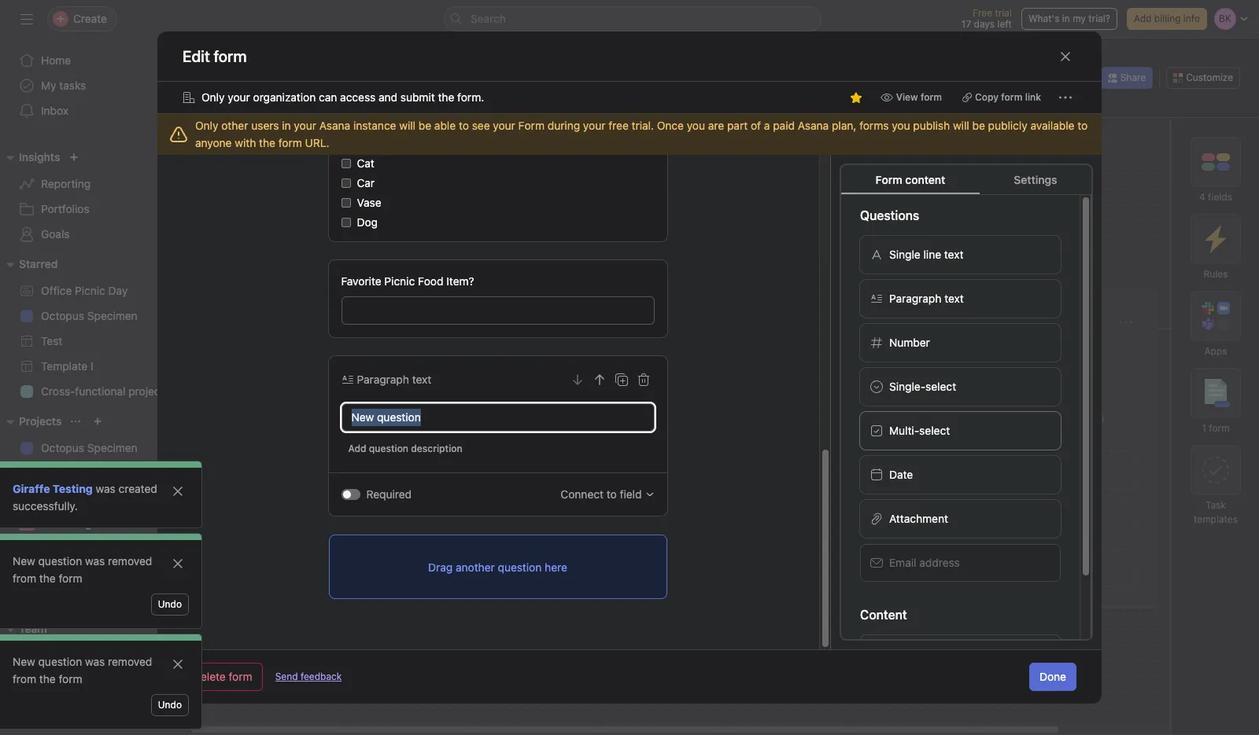 Task type: vqa. For each thing, say whether or not it's contained in the screenshot.
1st NEW QUESTION WAS REMOVED FROM THE FORM from the top of the page
yes



Task type: describe. For each thing, give the bounding box(es) containing it.
cross-functional project plan inside starred element
[[41, 385, 189, 398]]

question down the marketing dashboards link
[[38, 555, 82, 568]]

1 horizontal spatial form
[[876, 173, 903, 187]]

2 removed from the top
[[108, 656, 152, 669]]

2 from from the top
[[13, 673, 36, 686]]

single
[[889, 248, 921, 261]]

templates
[[1194, 514, 1238, 526]]

timeline link
[[404, 97, 460, 114]]

info
[[1184, 13, 1200, 24]]

portfolios link
[[9, 197, 179, 222]]

search
[[471, 12, 506, 25]]

trial
[[995, 7, 1012, 19]]

bk
[[1030, 72, 1043, 83]]

insights element
[[0, 143, 189, 250]]

what's in my trial?
[[1029, 13, 1110, 24]]

add for add question description
[[348, 443, 366, 455]]

4
[[1199, 191, 1206, 203]]

form inside 'copy form link' button
[[1001, 91, 1023, 103]]

2 template i link from the top
[[9, 461, 179, 486]]

my tasks
[[41, 79, 86, 92]]

specimen inside "projects" element
[[87, 442, 138, 455]]

marketing for marketing dashboards
[[41, 517, 92, 530]]

plan,
[[832, 119, 857, 132]]

line
[[924, 248, 941, 261]]

are inside how are tasks being added to this project?
[[625, 313, 648, 331]]

only for only your organization can access and submit the form.
[[201, 91, 225, 104]]

field
[[620, 488, 642, 501]]

close this dialog image
[[1059, 50, 1072, 63]]

keep
[[433, 421, 462, 435]]

only for only other users in your asana instance will be able to see your form during your free trial.  once you are part of a paid asana plan, forms you publish will be publicly available to anyone with the form url.
[[195, 119, 218, 132]]

form inside only other users in your asana instance will be able to see your form during your free trial.  once you are part of a paid asana plan, forms you publish will be publicly available to anyone with the form url.
[[518, 119, 545, 132]]

billing
[[1154, 13, 1181, 24]]

to inside when tasks move to this section, what should happen automatically?
[[979, 414, 988, 425]]

remove field image
[[637, 374, 650, 386]]

switch inside edit form 'dialog'
[[341, 490, 360, 501]]

2 vertical spatial text
[[412, 373, 431, 386]]

marketing for marketing dashboard
[[41, 567, 92, 581]]

1 vertical spatial was
[[85, 555, 105, 568]]

forms office picnic day
[[572, 426, 688, 471]]

another
[[456, 561, 495, 574]]

1 undo from the top
[[158, 599, 182, 611]]

4 fields
[[1199, 191, 1232, 203]]

1 cross-functional project plan link from the top
[[9, 379, 189, 405]]

0 horizontal spatial paragraph
[[357, 373, 409, 386]]

1 will from the left
[[399, 119, 416, 132]]

2 octopus specimen link from the top
[[9, 436, 179, 461]]

2 will from the left
[[953, 119, 969, 132]]

collaborators
[[946, 512, 1013, 525]]

edit form dialog
[[157, 0, 1102, 704]]

section
[[943, 340, 986, 355]]

incomplete
[[921, 373, 970, 384]]

to right available at the top
[[1078, 119, 1088, 132]]

your down list link
[[294, 119, 316, 132]]

are inside only other users in your asana instance will be able to see your form during your free trial.  once you are part of a paid asana plan, forms you publish will be publicly available to anyone with the form url.
[[708, 119, 724, 132]]

overview link
[[211, 97, 272, 114]]

2 be from the left
[[972, 119, 985, 132]]

list link
[[291, 97, 323, 114]]

tasks down section
[[973, 373, 996, 384]]

move this field down image
[[571, 374, 584, 386]]

content
[[860, 608, 907, 623]]

paid
[[773, 119, 795, 132]]

tasks inside global element
[[59, 79, 86, 92]]

form.
[[457, 91, 484, 104]]

send feedback link
[[275, 671, 342, 685]]

template i inside "projects" element
[[41, 467, 93, 480]]

url.
[[305, 136, 329, 150]]

to inside how are tasks being added to this project?
[[785, 313, 799, 331]]

octopus specimen inside starred element
[[41, 309, 138, 323]]

add billing info
[[1134, 13, 1200, 24]]

with
[[235, 136, 256, 150]]

required
[[366, 488, 412, 501]]

add collaborators
[[923, 512, 1013, 525]]

your down the calendar link
[[493, 119, 515, 132]]

section,
[[1010, 414, 1047, 425]]

view form button
[[873, 87, 949, 109]]

1 template i link from the top
[[9, 354, 179, 379]]

office picnic day link
[[9, 279, 179, 304]]

address
[[919, 556, 960, 570]]

2 new from the top
[[13, 656, 35, 669]]

specimen inside starred element
[[87, 309, 138, 323]]

move
[[952, 414, 977, 425]]

description
[[411, 443, 463, 455]]

during
[[548, 119, 580, 132]]

workflow
[[570, 98, 619, 112]]

happen
[[896, 428, 930, 440]]

move this field up image
[[593, 374, 606, 386]]

multi-select
[[889, 424, 950, 438]]

item?
[[446, 275, 474, 288]]

organization
[[253, 91, 316, 104]]

list image
[[217, 57, 236, 76]]

inbox link
[[9, 98, 179, 124]]

office inside starred element
[[41, 284, 72, 298]]

anyone
[[195, 136, 232, 150]]

number
[[889, 336, 930, 349]]

2 cross-functional project plan link from the top
[[9, 486, 189, 512]]

form content
[[876, 173, 945, 187]]

access
[[340, 91, 376, 104]]

start
[[227, 351, 279, 381]]

giraffe testing link
[[13, 482, 93, 496]]

Question name text field
[[341, 404, 654, 432]]

overview
[[224, 98, 272, 112]]

task templates
[[1194, 500, 1238, 526]]

send
[[275, 671, 298, 683]]

1 undo button from the top
[[151, 594, 189, 616]]

0 horizontal spatial paragraph text
[[357, 373, 431, 386]]

send feedback
[[275, 671, 342, 683]]

testing
[[53, 482, 93, 496]]

0 vertical spatial text
[[944, 248, 964, 261]]

starred element
[[0, 250, 189, 408]]

in inside what's in my trial? 'button'
[[1062, 13, 1070, 24]]

questions
[[860, 209, 919, 223]]

3 incomplete tasks
[[912, 373, 996, 384]]

untitled section button
[[893, 333, 1137, 362]]

search list box
[[444, 6, 822, 31]]

office inside the forms office picnic day
[[601, 458, 632, 471]]

team's
[[316, 421, 356, 435]]

close image for first "undo" button from the bottom of the page
[[172, 659, 184, 671]]

your up other
[[228, 91, 250, 104]]

2 vertical spatial was
[[85, 656, 105, 669]]

add for add collaborators
[[923, 512, 943, 525]]

your down workflow
[[583, 119, 606, 132]]

2 project from the top
[[128, 492, 164, 505]]

what's
[[1029, 13, 1060, 24]]

global element
[[0, 39, 189, 133]]

to inside dropdown button
[[607, 488, 617, 501]]

two minutes
[[355, 383, 486, 413]]

days
[[974, 18, 995, 30]]

date
[[889, 468, 913, 482]]

1 asana from the left
[[319, 119, 350, 132]]

1 vertical spatial text
[[945, 292, 964, 305]]

hide sidebar image
[[20, 13, 33, 25]]

settings
[[1014, 173, 1057, 187]]

1 you from the left
[[687, 119, 705, 132]]

question down 'team'
[[38, 656, 82, 669]]

manually
[[604, 380, 650, 393]]

ts
[[1062, 72, 1074, 83]]

in inside only other users in your asana instance will be able to see your form during your free trial.  once you are part of a paid asana plan, forms you publish will be publicly available to anyone with the form url.
[[282, 119, 291, 132]]

marketing dashboard link
[[9, 562, 179, 587]]

apps
[[1205, 346, 1227, 357]]

link
[[1025, 91, 1041, 103]]

picnic for favorite
[[384, 275, 415, 288]]

form down my workspace
[[59, 673, 82, 686]]

1 new from the top
[[13, 555, 35, 568]]

1 close image from the top
[[172, 486, 184, 498]]

more actions image
[[1059, 91, 1072, 104]]

the up 'team'
[[39, 572, 56, 586]]

the left form.
[[438, 91, 454, 104]]

giraffe testing, project image
[[17, 590, 36, 609]]

goals link
[[9, 222, 179, 247]]

delete
[[193, 671, 226, 684]]

day inside starred element
[[108, 284, 128, 298]]

2 new question was removed from the form from the top
[[13, 656, 152, 686]]

select for single-
[[926, 380, 956, 394]]

office picnic day button
[[572, 447, 816, 483]]

board
[[354, 98, 385, 112]]



Task type: locate. For each thing, give the bounding box(es) containing it.
marketing dashboards link
[[9, 512, 179, 537]]

1 horizontal spatial asana
[[798, 119, 829, 132]]

0 vertical spatial template
[[41, 360, 88, 373]]

1 vertical spatial undo button
[[151, 695, 189, 717]]

should
[[1074, 414, 1105, 425]]

only other users in your asana instance will be able to see your form during your free trial.  once you are part of a paid asana plan, forms you publish will be publicly available to anyone with the form url.
[[195, 119, 1088, 150]]

0 horizontal spatial be
[[419, 119, 431, 132]]

what
[[1049, 414, 1072, 425]]

specimen down office picnic day link
[[87, 309, 138, 323]]

1 vertical spatial add
[[348, 443, 366, 455]]

1 from from the top
[[13, 572, 36, 586]]

functional
[[75, 385, 126, 398], [75, 492, 126, 505]]

0 vertical spatial undo button
[[151, 594, 189, 616]]

2 marketing from the top
[[41, 567, 92, 581]]

paragraph up section
[[889, 292, 942, 305]]

2 functional from the top
[[75, 492, 126, 505]]

from
[[13, 572, 36, 586], [13, 673, 36, 686]]

0 vertical spatial new question was removed from the form
[[13, 555, 152, 586]]

new
[[13, 555, 35, 568], [13, 656, 35, 669]]

add for add billing info
[[1134, 13, 1152, 24]]

0 vertical spatial from
[[13, 572, 36, 586]]

2 i from the top
[[91, 467, 93, 480]]

0 horizontal spatial office
[[41, 284, 72, 298]]

0 vertical spatial and
[[379, 91, 397, 104]]

1 vertical spatial marketing
[[41, 567, 92, 581]]

template i up testing
[[41, 467, 93, 480]]

2 my from the top
[[41, 649, 56, 663]]

picnic up field
[[635, 458, 666, 471]]

you right the "forms"
[[892, 119, 910, 132]]

1 removed from the top
[[108, 555, 152, 568]]

in left 'my'
[[1062, 13, 1070, 24]]

0 vertical spatial removed
[[108, 555, 152, 568]]

plan inside "projects" element
[[167, 492, 189, 505]]

1 vertical spatial new
[[13, 656, 35, 669]]

cross-functional project plan inside "projects" element
[[41, 492, 189, 505]]

are left part
[[708, 119, 724, 132]]

2 undo button from the top
[[151, 695, 189, 717]]

functional for first cross-functional project plan link from the top
[[75, 385, 126, 398]]

to left "see" at the top left
[[459, 119, 469, 132]]

picnic inside edit form 'dialog'
[[384, 275, 415, 288]]

starred button
[[0, 255, 58, 274]]

template up testing
[[41, 467, 88, 480]]

cross-functional project plan up dashboards
[[41, 492, 189, 505]]

2 plan from the top
[[167, 492, 189, 505]]

2 asana from the left
[[798, 119, 829, 132]]

1 horizontal spatial be
[[972, 119, 985, 132]]

0 horizontal spatial will
[[399, 119, 416, 132]]

form right 'view'
[[921, 91, 942, 103]]

i inside "projects" element
[[91, 467, 93, 480]]

in
[[1062, 13, 1070, 24], [282, 119, 291, 132], [330, 383, 349, 413]]

done button
[[1029, 663, 1077, 692]]

template i down test
[[41, 360, 93, 373]]

1 functional from the top
[[75, 385, 126, 398]]

1 octopus from the top
[[41, 309, 84, 323]]

0 horizontal spatial day
[[108, 284, 128, 298]]

team
[[19, 623, 47, 636]]

project inside starred element
[[128, 385, 164, 398]]

1 vertical spatial cross-functional project plan link
[[9, 486, 189, 512]]

form inside delete form button
[[229, 671, 252, 684]]

test link
[[9, 329, 179, 354]]

1 vertical spatial plan
[[167, 492, 189, 505]]

my inside teams element
[[41, 649, 56, 663]]

dashboard
[[95, 567, 149, 581]]

1 vertical spatial template i link
[[9, 461, 179, 486]]

text up description
[[412, 373, 431, 386]]

1 vertical spatial octopus specimen link
[[9, 436, 179, 461]]

multi-
[[889, 424, 919, 438]]

0 vertical spatial octopus
[[41, 309, 84, 323]]

0 vertical spatial task
[[1206, 500, 1226, 512]]

inbox
[[41, 104, 69, 117]]

copy
[[975, 91, 999, 103]]

my up inbox
[[41, 79, 56, 92]]

being
[[693, 313, 732, 331]]

and inside start building your workflow in two minutes automate your team's process and keep work flowing.
[[408, 421, 430, 435]]

add to starred image
[[396, 71, 409, 83]]

1 vertical spatial my
[[41, 649, 56, 663]]

octopus specimen link down office picnic day
[[9, 304, 179, 329]]

1 i from the top
[[91, 360, 93, 373]]

tasks inside when tasks move to this section, what should happen automatically?
[[925, 414, 949, 425]]

office up connect to field dropdown button
[[601, 458, 632, 471]]

see
[[472, 119, 490, 132]]

project down test link
[[128, 385, 164, 398]]

rules
[[1204, 268, 1228, 280]]

list
[[304, 98, 323, 112]]

single-
[[889, 380, 926, 394]]

1 vertical spatial in
[[282, 119, 291, 132]]

1 vertical spatial only
[[195, 119, 218, 132]]

2 you from the left
[[892, 119, 910, 132]]

1 template from the top
[[41, 360, 88, 373]]

cross-functional project plan down test link
[[41, 385, 189, 398]]

0 horizontal spatial in
[[282, 119, 291, 132]]

2 octopus specimen from the top
[[41, 442, 138, 455]]

0 vertical spatial new
[[13, 555, 35, 568]]

marketing down successfully.
[[41, 517, 92, 530]]

0 vertical spatial are
[[708, 119, 724, 132]]

2 vertical spatial in
[[330, 383, 349, 413]]

marketing inside "link"
[[41, 567, 92, 581]]

1 vertical spatial new question was removed from the form
[[13, 656, 152, 686]]

picnic for office
[[75, 284, 105, 298]]

1 horizontal spatial add
[[923, 512, 943, 525]]

only up anyone
[[195, 119, 218, 132]]

2 cross- from the top
[[41, 492, 75, 505]]

1 octopus specimen from the top
[[41, 309, 138, 323]]

part
[[727, 119, 748, 132]]

i inside starred element
[[91, 360, 93, 373]]

cross-functional project plan link down test link
[[9, 379, 189, 405]]

task down successfully.
[[41, 542, 64, 556]]

octopus specimen up testing
[[41, 442, 138, 455]]

tasks inside how are tasks being added to this project?
[[651, 313, 689, 331]]

1 horizontal spatial in
[[330, 383, 349, 413]]

1 horizontal spatial day
[[669, 458, 688, 471]]

edit form
[[183, 47, 247, 65]]

octopus inside "projects" element
[[41, 442, 84, 455]]

only down the list icon
[[201, 91, 225, 104]]

2 horizontal spatial picnic
[[635, 458, 666, 471]]

1 vertical spatial octopus
[[41, 442, 84, 455]]

untitled section
[[893, 340, 986, 355]]

functional up marketing dashboards
[[75, 492, 126, 505]]

task inside 'task templates'
[[1206, 500, 1226, 512]]

close image right created
[[172, 486, 184, 498]]

remove from starred image
[[850, 91, 862, 104]]

my for my tasks
[[41, 79, 56, 92]]

email address
[[889, 556, 960, 570]]

from down team dropdown button
[[13, 673, 36, 686]]

question left 'here'
[[498, 561, 542, 574]]

this
[[991, 414, 1008, 425]]

1 marketing from the top
[[41, 517, 92, 530]]

0 vertical spatial functional
[[75, 385, 126, 398]]

day inside the forms office picnic day
[[669, 458, 688, 471]]

timeline
[[416, 98, 460, 112]]

1 vertical spatial form
[[876, 173, 903, 187]]

2 close image from the top
[[172, 558, 184, 571]]

0 vertical spatial octopus specimen
[[41, 309, 138, 323]]

2 cross-functional project plan from the top
[[41, 492, 189, 505]]

2 horizontal spatial in
[[1062, 13, 1070, 24]]

new question was removed from the form down the marketing dashboards link
[[13, 555, 152, 586]]

question down process
[[369, 443, 409, 455]]

2 horizontal spatial add
[[1134, 13, 1152, 24]]

search button
[[444, 6, 822, 31]]

1 my from the top
[[41, 79, 56, 92]]

messages
[[758, 98, 810, 112]]

copy form link button
[[956, 87, 1048, 109]]

office down the starred
[[41, 284, 72, 298]]

food
[[418, 275, 444, 288]]

building
[[285, 351, 371, 381]]

2 vertical spatial add
[[923, 512, 943, 525]]

workflow
[[227, 383, 325, 413]]

question inside "add question description" button
[[369, 443, 409, 455]]

template inside "projects" element
[[41, 467, 88, 480]]

giraffe
[[13, 482, 50, 496]]

process
[[359, 421, 405, 435]]

and inside edit form 'dialog'
[[379, 91, 397, 104]]

1 new question was removed from the form from the top
[[13, 555, 152, 586]]

1 vertical spatial from
[[13, 673, 36, 686]]

text up section
[[945, 292, 964, 305]]

this project?
[[651, 335, 738, 353]]

select for multi-
[[919, 424, 950, 438]]

of
[[751, 119, 761, 132]]

0 vertical spatial i
[[91, 360, 93, 373]]

view
[[896, 91, 918, 103]]

form
[[518, 119, 545, 132], [876, 173, 903, 187]]

1 vertical spatial undo
[[158, 700, 182, 711]]

functional inside starred element
[[75, 385, 126, 398]]

projects
[[19, 415, 62, 428]]

form up questions
[[876, 173, 903, 187]]

2 template from the top
[[41, 467, 88, 480]]

my for my workspace
[[41, 649, 56, 663]]

from up 'giraffe testing, project' image
[[13, 572, 36, 586]]

octopus specimen inside "projects" element
[[41, 442, 138, 455]]

marketing down task link
[[41, 567, 92, 581]]

in up team's at the left bottom
[[330, 383, 349, 413]]

was created successfully.
[[13, 482, 157, 513]]

0 vertical spatial day
[[108, 284, 128, 298]]

in inside start building your workflow in two minutes automate your team's process and keep work flowing.
[[330, 383, 349, 413]]

functional inside "projects" element
[[75, 492, 126, 505]]

0 vertical spatial was
[[96, 482, 116, 496]]

template i inside starred element
[[41, 360, 93, 373]]

template for 1st the template i link
[[41, 360, 88, 373]]

paragraph up process
[[357, 373, 409, 386]]

connect to field button
[[561, 486, 654, 504]]

add question description
[[348, 443, 463, 455]]

close image
[[172, 486, 184, 498], [172, 558, 184, 571], [172, 659, 184, 671]]

workspace
[[59, 649, 114, 663]]

cross-functional project plan link
[[9, 379, 189, 405], [9, 486, 189, 512]]

1 vertical spatial select
[[919, 424, 950, 438]]

template for second the template i link
[[41, 467, 88, 480]]

0 vertical spatial my
[[41, 79, 56, 92]]

1 vertical spatial functional
[[75, 492, 126, 505]]

be left able
[[419, 119, 431, 132]]

2 undo from the top
[[158, 700, 182, 711]]

project up dashboards
[[128, 492, 164, 505]]

be left publicly
[[972, 119, 985, 132]]

your up two minutes
[[376, 351, 424, 381]]

the down "users"
[[259, 136, 275, 150]]

0 vertical spatial cross-functional project plan link
[[9, 379, 189, 405]]

picnic left food
[[384, 275, 415, 288]]

0 vertical spatial cross-
[[41, 385, 75, 398]]

when tasks move to this section, what should happen automatically?
[[896, 414, 1105, 440]]

forms
[[860, 119, 889, 132]]

0 vertical spatial close image
[[172, 486, 184, 498]]

2 template i from the top
[[41, 467, 93, 480]]

0 vertical spatial marketing
[[41, 517, 92, 530]]

1 horizontal spatial and
[[408, 421, 430, 435]]

task up templates
[[1206, 500, 1226, 512]]

you down dashboard
[[687, 119, 705, 132]]

teams element
[[0, 615, 189, 672]]

1 vertical spatial close image
[[172, 558, 184, 571]]

select
[[926, 380, 956, 394], [919, 424, 950, 438]]

files
[[842, 98, 866, 112]]

free
[[973, 7, 992, 19]]

was inside was created successfully.
[[96, 482, 116, 496]]

1 vertical spatial paragraph text
[[357, 373, 431, 386]]

to left this
[[979, 414, 988, 425]]

0 vertical spatial undo
[[158, 599, 182, 611]]

3 close image from the top
[[172, 659, 184, 671]]

you
[[687, 119, 705, 132], [892, 119, 910, 132]]

2 vertical spatial close image
[[172, 659, 184, 671]]

1 vertical spatial office
[[601, 458, 632, 471]]

0 vertical spatial office
[[41, 284, 72, 298]]

only inside only other users in your asana instance will be able to see your form during your free trial.  once you are part of a paid asana plan, forms you publish will be publicly available to anyone with the form url.
[[195, 119, 218, 132]]

0 horizontal spatial task
[[41, 542, 64, 556]]

undo
[[158, 599, 182, 611], [158, 700, 182, 711]]

asana right paid
[[798, 119, 829, 132]]

1 vertical spatial template i
[[41, 467, 93, 480]]

dashboard link
[[657, 97, 726, 114]]

paragraph
[[889, 292, 942, 305], [357, 373, 409, 386]]

1 horizontal spatial paragraph text
[[889, 292, 964, 305]]

1 vertical spatial paragraph
[[357, 373, 409, 386]]

form right 1
[[1209, 423, 1230, 434]]

added
[[736, 313, 781, 331]]

and up add question description
[[408, 421, 430, 435]]

to right added
[[785, 313, 799, 331]]

text right line
[[944, 248, 964, 261]]

0 horizontal spatial are
[[625, 313, 648, 331]]

functional down test link
[[75, 385, 126, 398]]

what's in my trial? button
[[1022, 8, 1118, 30]]

add
[[1134, 13, 1152, 24], [348, 443, 366, 455], [923, 512, 943, 525]]

None text field
[[255, 63, 366, 91]]

template inside starred element
[[41, 360, 88, 373]]

2 specimen from the top
[[87, 442, 138, 455]]

0 vertical spatial template i
[[41, 360, 93, 373]]

octopus specimen link up testing
[[9, 436, 179, 461]]

project
[[128, 385, 164, 398], [128, 492, 164, 505]]

my down 'team'
[[41, 649, 56, 663]]

add down team's at the left bottom
[[348, 443, 366, 455]]

untitled
[[893, 340, 940, 355]]

new down team dropdown button
[[13, 656, 35, 669]]

functional for second cross-functional project plan link from the top of the page
[[75, 492, 126, 505]]

1 horizontal spatial task
[[1206, 500, 1226, 512]]

1 vertical spatial and
[[408, 421, 430, 435]]

0 vertical spatial in
[[1062, 13, 1070, 24]]

close image left the delete
[[172, 659, 184, 671]]

new question was removed from the form down 'team'
[[13, 656, 152, 686]]

add up address
[[923, 512, 943, 525]]

successfully.
[[13, 500, 78, 513]]

the down my workspace
[[39, 673, 56, 686]]

office
[[41, 284, 72, 298], [601, 458, 632, 471]]

form inside view form button
[[921, 91, 942, 103]]

in right "users"
[[282, 119, 291, 132]]

board link
[[341, 97, 385, 114]]

0 vertical spatial add
[[1134, 13, 1152, 24]]

0 horizontal spatial form
[[518, 119, 545, 132]]

1 vertical spatial i
[[91, 467, 93, 480]]

projects element
[[0, 408, 189, 615]]

1 cross- from the top
[[41, 385, 75, 398]]

octopus up test
[[41, 309, 84, 323]]

close image right the dashboard
[[172, 558, 184, 571]]

tasks left move
[[925, 414, 949, 425]]

task for task
[[41, 542, 64, 556]]

workflow link
[[558, 97, 619, 114]]

picnic inside starred element
[[75, 284, 105, 298]]

1 plan from the top
[[167, 385, 189, 398]]

form right the delete
[[229, 671, 252, 684]]

1 horizontal spatial picnic
[[384, 275, 415, 288]]

my inside global element
[[41, 79, 56, 92]]

task for task templates
[[1206, 500, 1226, 512]]

cross- inside starred element
[[41, 385, 75, 398]]

1 be from the left
[[419, 119, 431, 132]]

1 octopus specimen link from the top
[[9, 304, 179, 329]]

form left "link"
[[1001, 91, 1023, 103]]

i down test link
[[91, 360, 93, 373]]

form down task link
[[59, 572, 82, 586]]

marketing
[[41, 517, 92, 530], [41, 567, 92, 581]]

form inside only other users in your asana instance will be able to see your form during your free trial.  once you are part of a paid asana plan, forms you publish will be publicly available to anyone with the form url.
[[278, 136, 302, 150]]

1 vertical spatial cross-
[[41, 492, 75, 505]]

cross-functional project plan link up marketing dashboards
[[9, 486, 189, 512]]

0 vertical spatial paragraph text
[[889, 292, 964, 305]]

1 horizontal spatial are
[[708, 119, 724, 132]]

single line text
[[889, 248, 964, 261]]

files link
[[829, 97, 866, 114]]

form left url.
[[278, 136, 302, 150]]

picnic up test link
[[75, 284, 105, 298]]

reporting link
[[9, 172, 179, 197]]

0 vertical spatial template i link
[[9, 354, 179, 379]]

automatically?
[[933, 428, 999, 440]]

task inside "projects" element
[[41, 542, 64, 556]]

the inside only other users in your asana instance will be able to see your form during your free trial.  once you are part of a paid asana plan, forms you publish will be publicly available to anyone with the form url.
[[259, 136, 275, 150]]

are right how
[[625, 313, 648, 331]]

1 vertical spatial cross-functional project plan
[[41, 492, 189, 505]]

new up 'giraffe testing, project' image
[[13, 555, 35, 568]]

1 horizontal spatial you
[[892, 119, 910, 132]]

plan inside starred element
[[167, 385, 189, 398]]

will right publish
[[953, 119, 969, 132]]

1 template i from the top
[[41, 360, 93, 373]]

1 horizontal spatial will
[[953, 119, 969, 132]]

0 vertical spatial form
[[518, 119, 545, 132]]

here
[[545, 561, 567, 574]]

will down submit
[[399, 119, 416, 132]]

1 vertical spatial are
[[625, 313, 648, 331]]

1 specimen from the top
[[87, 309, 138, 323]]

form down "calendar"
[[518, 119, 545, 132]]

asana up url.
[[319, 119, 350, 132]]

instance
[[353, 119, 396, 132]]

1 vertical spatial specimen
[[87, 442, 138, 455]]

add inside edit form 'dialog'
[[348, 443, 366, 455]]

1
[[1202, 423, 1207, 434]]

octopus down projects
[[41, 442, 84, 455]]

picnic inside the forms office picnic day
[[635, 458, 666, 471]]

and down add to starred 'icon'
[[379, 91, 397, 104]]

octopus specimen link
[[9, 304, 179, 329], [9, 436, 179, 461]]

day
[[108, 284, 128, 298], [669, 458, 688, 471]]

0 vertical spatial octopus specimen link
[[9, 304, 179, 329]]

1 horizontal spatial paragraph
[[889, 292, 942, 305]]

tasks down home
[[59, 79, 86, 92]]

duplicate this question image
[[615, 374, 628, 386]]

paragraph text up section
[[889, 292, 964, 305]]

0 vertical spatial project
[[128, 385, 164, 398]]

1 vertical spatial task
[[41, 542, 64, 556]]

share button
[[1101, 67, 1153, 89]]

to left field
[[607, 488, 617, 501]]

home
[[41, 54, 71, 67]]

octopus specimen down office picnic day link
[[41, 309, 138, 323]]

cross- inside "projects" element
[[41, 492, 75, 505]]

0 vertical spatial paragraph
[[889, 292, 942, 305]]

1 horizontal spatial office
[[601, 458, 632, 471]]

template down test
[[41, 360, 88, 373]]

i up testing
[[91, 467, 93, 480]]

paragraph text up process
[[357, 373, 431, 386]]

tasks up this project?
[[651, 313, 689, 331]]

0 horizontal spatial and
[[379, 91, 397, 104]]

specimen up created
[[87, 442, 138, 455]]

2 octopus from the top
[[41, 442, 84, 455]]

switch
[[341, 490, 360, 501]]

add left billing
[[1134, 13, 1152, 24]]

your left team's at the left bottom
[[287, 421, 313, 435]]

close image for second "undo" button from the bottom of the page
[[172, 558, 184, 571]]

1 cross-functional project plan from the top
[[41, 385, 189, 398]]

picnic
[[384, 275, 415, 288], [75, 284, 105, 298], [635, 458, 666, 471]]

0 vertical spatial specimen
[[87, 309, 138, 323]]

connect
[[561, 488, 604, 501]]

0 vertical spatial cross-functional project plan
[[41, 385, 189, 398]]

octopus inside starred element
[[41, 309, 84, 323]]

my
[[1073, 13, 1086, 24]]

1 project from the top
[[128, 385, 164, 398]]



